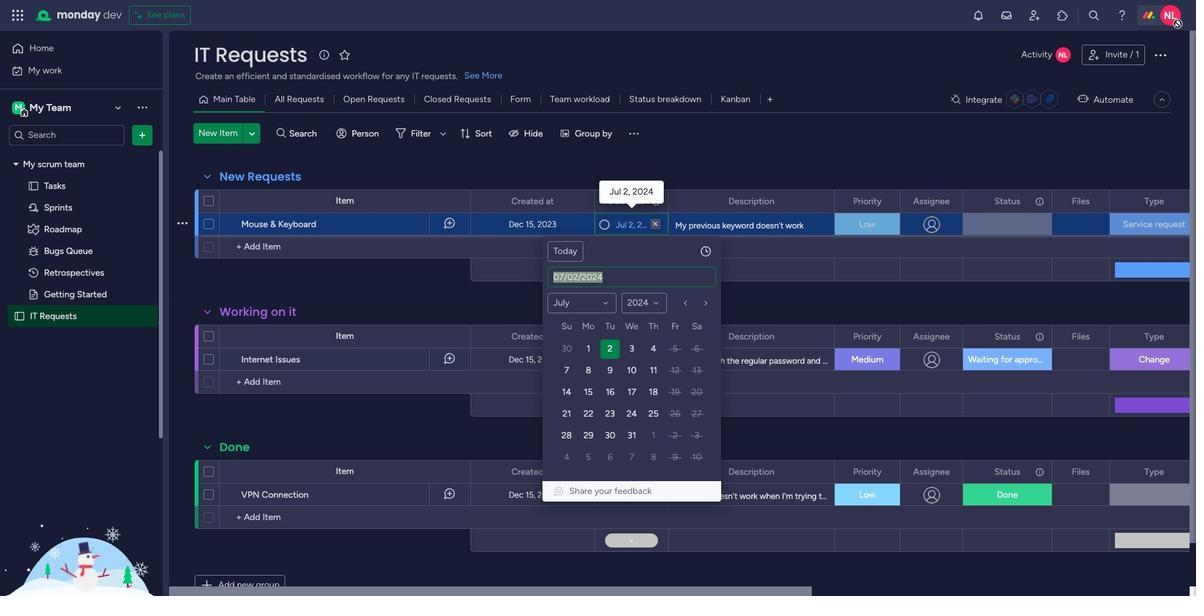 Task type: vqa. For each thing, say whether or not it's contained in the screenshot.
region
no



Task type: describe. For each thing, give the bounding box(es) containing it.
caret down image
[[13, 160, 19, 169]]

2024 image
[[651, 298, 662, 308]]

1 + add item text field from the top
[[226, 239, 465, 255]]

workspace selection element
[[12, 100, 73, 117]]

v2 search image
[[277, 126, 286, 141]]

add view image
[[768, 95, 773, 104]]

tuesday element
[[600, 319, 621, 338]]

Search field
[[286, 125, 324, 142]]

show board description image
[[316, 49, 332, 61]]

notifications image
[[972, 9, 985, 22]]

help image
[[1116, 9, 1129, 22]]

sunday element
[[556, 319, 578, 338]]

1 vertical spatial column information image
[[1035, 467, 1045, 477]]

collapse board header image
[[1158, 95, 1168, 105]]

add to favorites image
[[338, 48, 351, 61]]

select product image
[[11, 9, 24, 22]]

noah lott image
[[1161, 5, 1181, 26]]

dapulse integrations image
[[951, 95, 961, 104]]

saturday element
[[686, 319, 708, 338]]

invite members image
[[1029, 9, 1041, 22]]

angle down image
[[249, 129, 255, 138]]

Search in workspace field
[[27, 128, 107, 142]]

next image
[[701, 298, 711, 308]]

workspace image
[[12, 101, 25, 115]]

+ Add Item text field
[[226, 510, 465, 526]]

monday element
[[578, 319, 600, 338]]

july image
[[601, 298, 611, 308]]

dapulse addbtn image
[[1074, 224, 1077, 228]]

2 + add item text field from the top
[[226, 375, 465, 390]]

0 horizontal spatial public board image
[[13, 310, 26, 322]]

menu image
[[628, 127, 641, 140]]

lottie animation element
[[0, 467, 163, 596]]

0 vertical spatial public board image
[[27, 180, 40, 192]]

lottie animation image
[[0, 467, 163, 596]]

public board image
[[27, 288, 40, 300]]

my work image
[[11, 65, 23, 76]]



Task type: locate. For each thing, give the bounding box(es) containing it.
1 vertical spatial + add item text field
[[226, 375, 465, 390]]

None field
[[191, 42, 311, 68], [216, 169, 305, 185], [508, 194, 557, 208], [605, 194, 648, 208], [726, 194, 778, 208], [850, 194, 885, 208], [911, 194, 953, 208], [992, 194, 1024, 208], [1069, 194, 1094, 208], [1142, 194, 1168, 208], [216, 304, 300, 321], [508, 330, 557, 344], [605, 330, 648, 344], [726, 330, 778, 344], [850, 330, 885, 344], [911, 330, 953, 344], [992, 330, 1024, 344], [1069, 330, 1094, 344], [1142, 330, 1168, 344], [216, 439, 253, 456], [508, 465, 557, 479], [726, 465, 778, 479], [850, 465, 885, 479], [911, 465, 953, 479], [992, 465, 1024, 479], [1069, 465, 1094, 479], [1142, 465, 1168, 479], [191, 42, 311, 68], [216, 169, 305, 185], [508, 194, 557, 208], [605, 194, 648, 208], [726, 194, 778, 208], [850, 194, 885, 208], [911, 194, 953, 208], [992, 194, 1024, 208], [1069, 194, 1094, 208], [1142, 194, 1168, 208], [216, 304, 300, 321], [508, 330, 557, 344], [605, 330, 648, 344], [726, 330, 778, 344], [850, 330, 885, 344], [911, 330, 953, 344], [992, 330, 1024, 344], [1069, 330, 1094, 344], [1142, 330, 1168, 344], [216, 439, 253, 456], [508, 465, 557, 479], [726, 465, 778, 479], [850, 465, 885, 479], [911, 465, 953, 479], [992, 465, 1024, 479], [1069, 465, 1094, 479], [1142, 465, 1168, 479]]

column information image
[[651, 196, 662, 207], [1035, 196, 1045, 207], [1035, 332, 1045, 342]]

public board image
[[27, 180, 40, 192], [13, 310, 26, 322]]

home image
[[11, 42, 24, 55]]

apps image
[[1057, 9, 1070, 22]]

column information image
[[651, 332, 662, 342], [1035, 467, 1045, 477]]

options image
[[817, 191, 826, 212], [945, 191, 954, 212], [1092, 191, 1101, 212], [882, 326, 891, 348], [178, 344, 188, 374], [882, 461, 891, 483], [1034, 461, 1043, 483], [1181, 461, 1190, 483], [178, 479, 188, 510]]

1 horizontal spatial public board image
[[27, 180, 40, 192]]

Date field
[[548, 268, 716, 287]]

board activity image
[[1056, 47, 1071, 63]]

0 horizontal spatial column information image
[[651, 332, 662, 342]]

+ Add Item text field
[[226, 239, 465, 255], [226, 375, 465, 390]]

1 vertical spatial public board image
[[13, 310, 26, 322]]

no file image
[[1075, 217, 1086, 232]]

search everything image
[[1088, 9, 1101, 22]]

list box
[[0, 151, 163, 499]]

previous image
[[681, 298, 691, 308]]

add time image
[[700, 245, 713, 258]]

thursday element
[[643, 319, 665, 338]]

inbox image
[[1001, 9, 1013, 22]]

workspace options image
[[136, 101, 149, 114]]

grid
[[556, 319, 708, 469]]

option
[[0, 153, 163, 155]]

row group
[[556, 338, 708, 469]]

1 horizontal spatial column information image
[[1035, 467, 1045, 477]]

options image
[[1153, 47, 1169, 63], [136, 129, 149, 141], [577, 191, 586, 212], [651, 191, 660, 212], [882, 191, 891, 212], [1034, 191, 1043, 212], [1181, 191, 1190, 212], [178, 208, 188, 239], [945, 326, 954, 348], [1034, 326, 1043, 348], [1181, 326, 1190, 348], [945, 461, 954, 483], [1092, 461, 1101, 483]]

0 vertical spatial + add item text field
[[226, 239, 465, 255]]

arrow down image
[[436, 126, 451, 141]]

0 vertical spatial column information image
[[651, 332, 662, 342]]

friday element
[[665, 319, 686, 338]]

see plans image
[[135, 8, 147, 23]]

wednesday element
[[621, 319, 643, 338]]

autopilot image
[[1078, 91, 1089, 107]]



